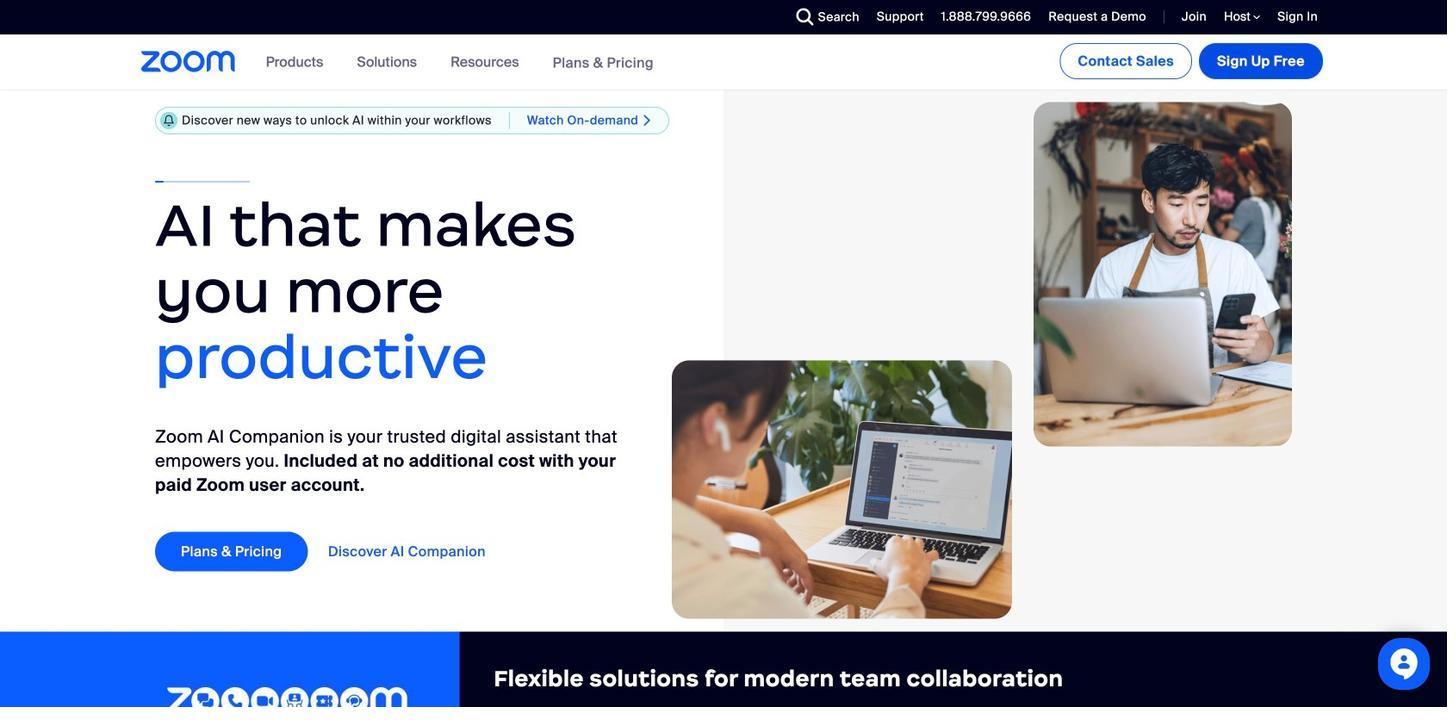 Task type: locate. For each thing, give the bounding box(es) containing it.
1 vertical spatial zoom interface icon image
[[1024, 544, 1254, 630]]

0 vertical spatial zoom interface icon image
[[672, 214, 1012, 352]]

product information navigation
[[253, 34, 667, 91]]

banner
[[121, 34, 1327, 91]]

right image
[[639, 113, 656, 128]]

main content
[[0, 34, 1447, 707]]

zoom interface icon image
[[672, 214, 1012, 352], [1024, 544, 1254, 630]]



Task type: describe. For each thing, give the bounding box(es) containing it.
0 horizontal spatial zoom interface icon image
[[672, 214, 1012, 352]]

meetings navigation
[[1057, 34, 1327, 83]]

zoom logo image
[[141, 51, 236, 72]]

1 horizontal spatial zoom interface icon image
[[1024, 544, 1254, 630]]

zoom unified communication platform image
[[167, 687, 408, 707]]



Task type: vqa. For each thing, say whether or not it's contained in the screenshot.
bottom Zoom Interface Icon
yes



